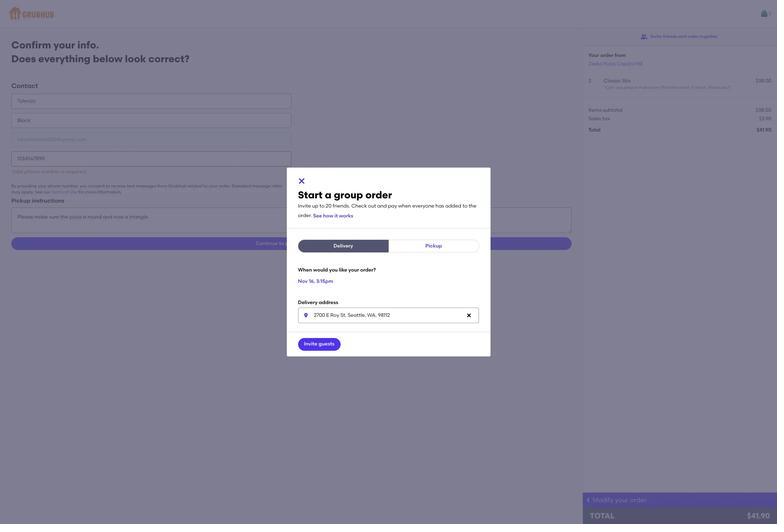 Task type: locate. For each thing, give the bounding box(es) containing it.
2 vertical spatial you
[[329, 267, 338, 273]]

2 inside button
[[769, 11, 772, 17]]

1 vertical spatial and
[[377, 203, 387, 209]]

invite
[[651, 34, 662, 39], [298, 203, 311, 209], [304, 341, 318, 347]]

pickup button
[[389, 240, 479, 253]]

0 horizontal spatial "
[[604, 85, 606, 90]]

your order from zeeks pizza capitol hill
[[589, 52, 643, 67]]

instructions
[[32, 197, 64, 204]]

address
[[319, 300, 338, 306]]

is inside the '$38.00 " can you please make sure that the ranch is there, thank you! "'
[[691, 85, 695, 90]]

you left like
[[329, 267, 338, 273]]

1 horizontal spatial "
[[730, 85, 732, 90]]

0 vertical spatial the
[[671, 85, 677, 90]]

order.
[[219, 184, 231, 189], [298, 213, 312, 219]]

you inside the '$38.00 " can you please make sure that the ranch is there, thank you! "'
[[616, 85, 623, 90]]

from inside by providing your phone number, you consent to receive text messages from grubhub related to your order. standard message rates may apply. see our
[[158, 184, 167, 189]]

phone right the valid
[[24, 169, 40, 175]]

and right "out" at the left top of page
[[377, 203, 387, 209]]

look
[[125, 53, 146, 65]]

$38.00 " can you please make sure that the ranch is there, thank you! "
[[604, 78, 772, 90]]

from
[[615, 52, 626, 58], [158, 184, 167, 189]]

0 vertical spatial invite
[[651, 34, 662, 39]]

sales
[[589, 116, 601, 122]]

Phone telephone field
[[11, 152, 292, 167]]

pickup inside button
[[426, 243, 442, 249]]

from inside your order from zeeks pizza capitol hill
[[615, 52, 626, 58]]

2
[[769, 11, 772, 17], [589, 78, 591, 84]]

confirm your info. does everything below look correct?
[[11, 39, 190, 65]]

1 horizontal spatial pickup
[[426, 243, 442, 249]]

1 horizontal spatial order.
[[298, 213, 312, 219]]

0 vertical spatial $41.90
[[757, 127, 772, 133]]

1 horizontal spatial 2
[[769, 11, 772, 17]]

1 vertical spatial phone
[[48, 184, 61, 189]]

continue
[[256, 241, 278, 247]]

you!
[[721, 85, 730, 90]]

pickup
[[11, 197, 30, 204], [426, 243, 442, 249]]

" down classic
[[604, 85, 606, 90]]

to inside button
[[279, 241, 284, 247]]

is right number
[[61, 169, 64, 175]]

may
[[11, 190, 20, 195]]

and
[[679, 34, 687, 39], [377, 203, 387, 209]]

there,
[[696, 85, 707, 90]]

the right that
[[671, 85, 677, 90]]

0 vertical spatial order.
[[219, 184, 231, 189]]

invite left guests
[[304, 341, 318, 347]]

does
[[11, 53, 36, 65]]

can
[[606, 85, 615, 90]]

delivery for delivery address
[[298, 300, 318, 306]]

1 horizontal spatial see
[[313, 213, 322, 219]]

total down "modify" at the bottom right of the page
[[590, 512, 615, 521]]

2 horizontal spatial you
[[616, 85, 623, 90]]

1 vertical spatial $41.90
[[748, 512, 770, 521]]

friends.
[[333, 203, 350, 209]]

0 vertical spatial phone
[[24, 169, 40, 175]]

order. inside by providing your phone number, you consent to receive text messages from grubhub related to your order. standard message rates may apply. see our
[[219, 184, 231, 189]]

and inside button
[[679, 34, 687, 39]]

invite friends and order together button
[[641, 30, 718, 43]]

total
[[589, 127, 601, 133], [590, 512, 615, 521]]

1 vertical spatial invite
[[298, 203, 311, 209]]

added
[[446, 203, 462, 209]]

order. left "standard"
[[219, 184, 231, 189]]

is left there, at right
[[691, 85, 695, 90]]

1 vertical spatial order.
[[298, 213, 312, 219]]

order left together
[[688, 34, 699, 39]]

delivery left address
[[298, 300, 318, 306]]

your up everything
[[54, 39, 75, 51]]

phone
[[24, 169, 40, 175], [48, 184, 61, 189]]

order up the pizza
[[601, 52, 614, 58]]

$41.90
[[757, 127, 772, 133], [748, 512, 770, 521]]

zeeks
[[589, 61, 602, 67]]

delivery up like
[[334, 243, 353, 249]]

1 horizontal spatial is
[[691, 85, 695, 90]]

$38.00
[[756, 78, 772, 84], [756, 107, 772, 113]]

1 vertical spatial see
[[313, 213, 322, 219]]

is
[[691, 85, 695, 90], [61, 169, 64, 175]]

2 $38.00 from the top
[[756, 107, 772, 113]]

0 vertical spatial 2
[[769, 11, 772, 17]]

First name text field
[[11, 94, 292, 109]]

you down the classic stix on the right
[[616, 85, 623, 90]]

zeeks pizza capitol hill link
[[589, 61, 643, 67]]

text
[[127, 184, 135, 189]]

you
[[616, 85, 623, 90], [80, 184, 87, 189], [329, 267, 338, 273]]

to left payment
[[279, 241, 284, 247]]

0 horizontal spatial pickup
[[11, 197, 30, 204]]

1 horizontal spatial the
[[671, 85, 677, 90]]

hill
[[636, 61, 643, 67]]

from left grubhub
[[158, 184, 167, 189]]

phone up terms
[[48, 184, 61, 189]]

order up "out" at the left top of page
[[366, 189, 392, 201]]

the inside the '$38.00 " can you please make sure that the ranch is there, thank you! "'
[[671, 85, 677, 90]]

order?
[[360, 267, 376, 273]]

1 vertical spatial $38.00
[[756, 107, 772, 113]]

items subtotal
[[589, 107, 623, 113]]

" right thank
[[730, 85, 732, 90]]

1 " from the left
[[604, 85, 606, 90]]

0 horizontal spatial and
[[377, 203, 387, 209]]

1 vertical spatial is
[[61, 169, 64, 175]]

see down up
[[313, 213, 322, 219]]

start
[[298, 189, 323, 201]]

1 vertical spatial you
[[80, 184, 87, 189]]

method
[[308, 241, 327, 247]]

your right related
[[209, 184, 218, 189]]

2 vertical spatial invite
[[304, 341, 318, 347]]

0 horizontal spatial from
[[158, 184, 167, 189]]

invite for invite guests
[[304, 341, 318, 347]]

1 horizontal spatial and
[[679, 34, 687, 39]]

providing
[[17, 184, 37, 189]]

that
[[661, 85, 670, 90]]

to
[[106, 184, 110, 189], [203, 184, 208, 189], [320, 203, 325, 209], [463, 203, 468, 209], [279, 241, 284, 247]]

order. down start
[[298, 213, 312, 219]]

1 vertical spatial 2
[[589, 78, 591, 84]]

delivery inside delivery button
[[334, 243, 353, 249]]

0 vertical spatial see
[[35, 190, 42, 195]]

1 horizontal spatial phone
[[48, 184, 61, 189]]

invite left up
[[298, 203, 311, 209]]

for
[[78, 190, 84, 195]]

0 horizontal spatial 2
[[589, 78, 591, 84]]

the
[[671, 85, 677, 90], [469, 203, 477, 209]]

0 horizontal spatial phone
[[24, 169, 40, 175]]

0 horizontal spatial order.
[[219, 184, 231, 189]]

svg image
[[297, 177, 306, 186], [303, 313, 309, 318], [466, 313, 472, 318]]

has
[[436, 203, 444, 209]]

and right friends
[[679, 34, 687, 39]]

items
[[589, 107, 602, 113]]

the right 'added'
[[469, 203, 477, 209]]

your right "modify" at the bottom right of the page
[[615, 496, 629, 504]]

see inside button
[[313, 213, 322, 219]]

1 horizontal spatial from
[[615, 52, 626, 58]]

0 vertical spatial from
[[615, 52, 626, 58]]

terms
[[51, 190, 64, 195]]

0 horizontal spatial the
[[469, 203, 477, 209]]

people icon image
[[641, 33, 648, 40]]

see how it works button
[[313, 210, 353, 223]]

to left "20"
[[320, 203, 325, 209]]

to right 'added'
[[463, 203, 468, 209]]

please
[[624, 85, 638, 90]]

1 horizontal spatial you
[[329, 267, 338, 273]]

1 vertical spatial the
[[469, 203, 477, 209]]

0 vertical spatial $38.00
[[756, 78, 772, 84]]

1 vertical spatial pickup
[[426, 243, 442, 249]]

correct?
[[148, 53, 190, 65]]

order
[[688, 34, 699, 39], [601, 52, 614, 58], [366, 189, 392, 201], [630, 496, 647, 504]]

nov
[[298, 278, 308, 284]]

invite inside the start a group order invite up to 20 friends. check out and pay when everyone has added to the order.
[[298, 203, 311, 209]]

pickup instructions
[[11, 197, 64, 204]]

$38.00 inside the '$38.00 " can you please make sure that the ranch is there, thank you! "'
[[756, 78, 772, 84]]

0 horizontal spatial delivery
[[298, 300, 318, 306]]

you up for
[[80, 184, 87, 189]]

0 horizontal spatial you
[[80, 184, 87, 189]]

guests
[[319, 341, 335, 347]]

invite right the people icon
[[651, 34, 662, 39]]

0 vertical spatial you
[[616, 85, 623, 90]]

0 vertical spatial delivery
[[334, 243, 353, 249]]

1 $38.00 from the top
[[756, 78, 772, 84]]

grubhub
[[168, 184, 187, 189]]

required
[[66, 169, 86, 175]]

total down "sales"
[[589, 127, 601, 133]]

it
[[335, 213, 338, 219]]

use
[[70, 190, 77, 195]]

1 vertical spatial from
[[158, 184, 167, 189]]

from up zeeks pizza capitol hill link on the top of the page
[[615, 52, 626, 58]]

order. inside the start a group order invite up to 20 friends. check out and pay when everyone has added to the order.
[[298, 213, 312, 219]]

0 vertical spatial and
[[679, 34, 687, 39]]

2 button
[[760, 7, 772, 20]]

0 vertical spatial is
[[691, 85, 695, 90]]

group
[[334, 189, 363, 201]]

1 vertical spatial delivery
[[298, 300, 318, 306]]

0 vertical spatial pickup
[[11, 197, 30, 204]]

1 horizontal spatial delivery
[[334, 243, 353, 249]]

below
[[93, 53, 123, 65]]

0 horizontal spatial see
[[35, 190, 42, 195]]

see left our
[[35, 190, 42, 195]]

nov 16, 3:15pm
[[298, 278, 333, 284]]

your
[[54, 39, 75, 51], [38, 184, 47, 189], [209, 184, 218, 189], [349, 267, 359, 273], [615, 496, 629, 504]]

together
[[700, 34, 718, 39]]



Task type: describe. For each thing, give the bounding box(es) containing it.
works
[[339, 213, 353, 219]]

standard
[[232, 184, 251, 189]]

20
[[326, 203, 332, 209]]

of
[[65, 190, 69, 195]]

more
[[85, 190, 96, 195]]

make
[[639, 85, 650, 90]]

everything
[[38, 53, 90, 65]]

a
[[325, 189, 332, 201]]

message
[[252, 184, 271, 189]]

everyone
[[413, 203, 435, 209]]

16,
[[309, 278, 315, 284]]

sure
[[651, 85, 660, 90]]

by
[[11, 184, 16, 189]]

you inside by providing your phone number, you consent to receive text messages from grubhub related to your order. standard message rates may apply. see our
[[80, 184, 87, 189]]

thank
[[708, 85, 720, 90]]

consent
[[88, 184, 105, 189]]

rates
[[272, 184, 282, 189]]

how
[[323, 213, 333, 219]]

0 horizontal spatial is
[[61, 169, 64, 175]]

receive
[[111, 184, 126, 189]]

sales tax
[[589, 116, 610, 122]]

the inside the start a group order invite up to 20 friends. check out and pay when everyone has added to the order.
[[469, 203, 477, 209]]

pickup for pickup instructions
[[11, 197, 30, 204]]

out
[[368, 203, 376, 209]]

order inside the start a group order invite up to 20 friends. check out and pay when everyone has added to the order.
[[366, 189, 392, 201]]

nov 16, 3:15pm button
[[298, 275, 333, 288]]

$38.00 for $38.00
[[756, 107, 772, 113]]

see inside by providing your phone number, you consent to receive text messages from grubhub related to your order. standard message rates may apply. see our
[[35, 190, 42, 195]]

contact
[[11, 82, 38, 90]]

information.
[[97, 190, 122, 195]]

$38.00 for $38.00 " can you please make sure that the ranch is there, thank you! "
[[756, 78, 772, 84]]

subtotal
[[603, 107, 623, 113]]

pay
[[388, 203, 397, 209]]

invite guests
[[304, 341, 335, 347]]

Search Address search field
[[298, 308, 479, 323]]

apply.
[[21, 190, 34, 195]]

continue to payment method
[[256, 241, 327, 247]]

our
[[44, 190, 50, 195]]

delivery button
[[298, 240, 389, 253]]

2 " from the left
[[730, 85, 732, 90]]

1 vertical spatial total
[[590, 512, 615, 521]]

main navigation navigation
[[0, 0, 777, 28]]

order right "modify" at the bottom right of the page
[[630, 496, 647, 504]]

classic stix
[[604, 78, 631, 84]]

order inside button
[[688, 34, 699, 39]]

like
[[339, 267, 347, 273]]

invite for invite friends and order together
[[651, 34, 662, 39]]

terms of use link
[[51, 190, 77, 195]]

friends
[[663, 34, 678, 39]]

Pickup instructions text field
[[11, 208, 572, 233]]

related
[[188, 184, 202, 189]]

when
[[398, 203, 411, 209]]

valid
[[11, 169, 23, 175]]

modify your order
[[593, 496, 647, 504]]

check
[[352, 203, 367, 209]]

capitol
[[617, 61, 635, 67]]

when
[[298, 267, 312, 273]]

tax
[[603, 116, 610, 122]]

order inside your order from zeeks pizza capitol hill
[[601, 52, 614, 58]]

invite guests button
[[298, 338, 341, 351]]

start a group order invite up to 20 friends. check out and pay when everyone has added to the order.
[[298, 189, 477, 219]]

stix
[[622, 78, 631, 84]]

your right like
[[349, 267, 359, 273]]

and inside the start a group order invite up to 20 friends. check out and pay when everyone has added to the order.
[[377, 203, 387, 209]]

0 vertical spatial total
[[589, 127, 601, 133]]

valid phone number is required alert
[[11, 169, 86, 175]]

would
[[313, 267, 328, 273]]

modify
[[593, 496, 614, 504]]

invite friends and order together
[[651, 34, 718, 39]]

phone inside by providing your phone number, you consent to receive text messages from grubhub related to your order. standard message rates may apply. see our
[[48, 184, 61, 189]]

info.
[[77, 39, 99, 51]]

ranch
[[678, 85, 690, 90]]

your up our
[[38, 184, 47, 189]]

terms of use for more information.
[[51, 190, 122, 195]]

payment
[[285, 241, 307, 247]]

to right related
[[203, 184, 208, 189]]

see how it works
[[313, 213, 353, 219]]

classic
[[604, 78, 621, 84]]

your
[[589, 52, 599, 58]]

number
[[41, 169, 60, 175]]

messages
[[136, 184, 157, 189]]

valid phone number is required
[[11, 169, 86, 175]]

delivery address
[[298, 300, 338, 306]]

pizza
[[604, 61, 616, 67]]

pickup for pickup
[[426, 243, 442, 249]]

your inside confirm your info. does everything below look correct?
[[54, 39, 75, 51]]

to up "information."
[[106, 184, 110, 189]]

delivery for delivery
[[334, 243, 353, 249]]

by providing your phone number, you consent to receive text messages from grubhub related to your order. standard message rates may apply. see our
[[11, 184, 282, 195]]

continue to payment method button
[[11, 238, 572, 250]]

$3.90
[[759, 116, 772, 122]]

number,
[[62, 184, 79, 189]]

Last name text field
[[11, 113, 292, 128]]



Task type: vqa. For each thing, say whether or not it's contained in the screenshot.
1st Edit from the bottom
no



